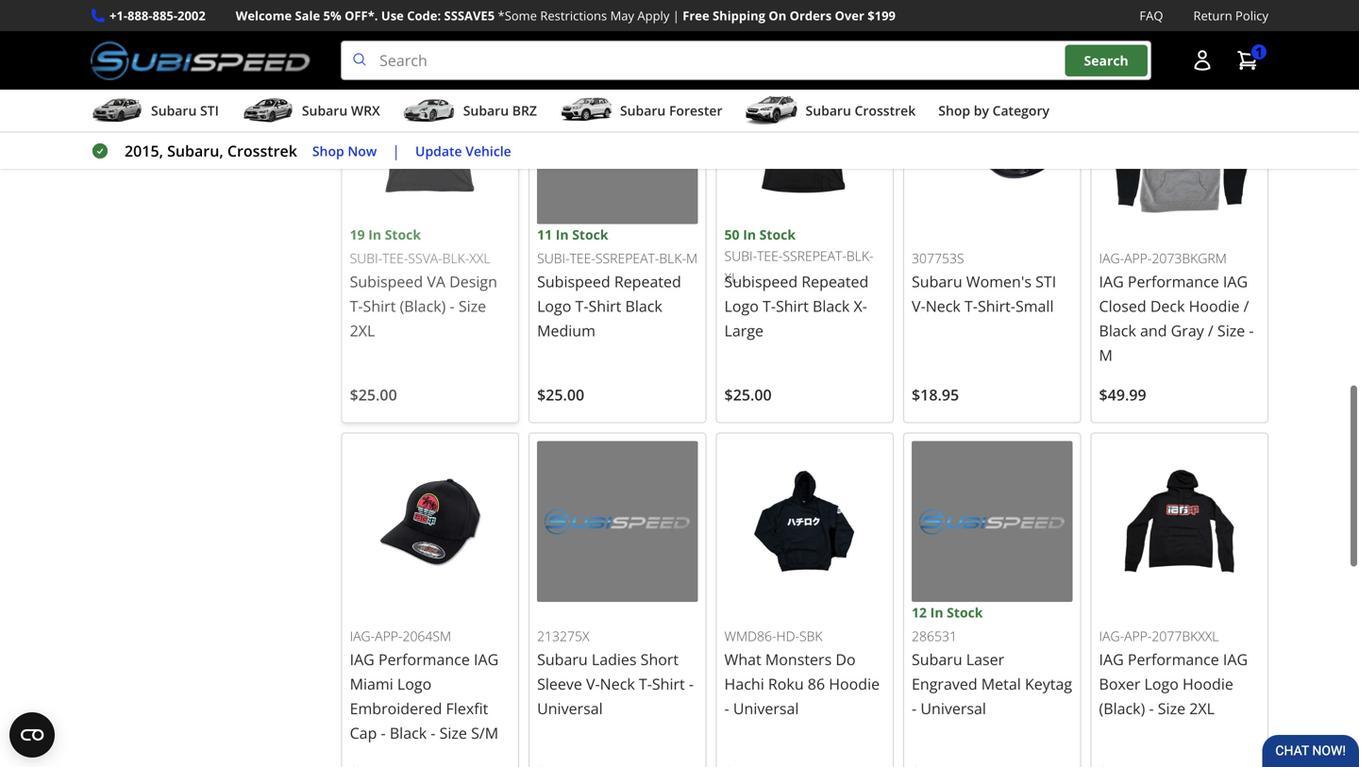 Task type: describe. For each thing, give the bounding box(es) containing it.
286531
[[912, 627, 957, 645]]

subi- inside 50 in stock subi-tee-ssrepeat-blk- xl
[[725, 247, 757, 265]]

shop now link
[[312, 140, 377, 162]]

update
[[415, 142, 462, 160]]

11 in stock subi-tee-ssrepeat-blk-m subispeed repeated logo t-shirt black medium
[[537, 226, 698, 341]]

do
[[836, 649, 856, 670]]

subaru sti button
[[91, 94, 219, 131]]

shirt inside subaru ladies short sleeve v-neck t-shirt - universal
[[652, 674, 685, 694]]

subaru for subaru brz
[[463, 102, 509, 120]]

iag- for iag performance iag closed deck hoodie / black and gray  / size - m
[[1099, 249, 1124, 267]]

subaru laser engraved metal keytag - universal image
[[912, 441, 1073, 602]]

iag performance iag boxer logo hoodie (black) - size 2xl image
[[1099, 441, 1260, 602]]

wmd86-
[[725, 627, 776, 645]]

small
[[1016, 296, 1054, 316]]

12
[[912, 604, 927, 622]]

stock for xl
[[760, 226, 796, 244]]

- inside "wmd86-hd-sbk what monsters do hachi roku 86 hoodie - universal"
[[725, 698, 729, 719]]

now
[[348, 142, 377, 160]]

- inside iag-app-2077bkxxl iag performance iag boxer logo hoodie (black) - size 2xl
[[1149, 698, 1154, 719]]

2xl inside iag-app-2077bkxxl iag performance iag boxer logo hoodie (black) - size 2xl
[[1190, 698, 1215, 719]]

2002
[[177, 7, 206, 24]]

m inside the iag-app-2073bkgrm iag performance iag closed deck hoodie / black and gray  / size - m
[[1099, 345, 1113, 365]]

$10.50 link
[[529, 0, 707, 45]]

welcome sale 5% off*. use code: sssave5 *some restrictions may apply | free shipping on orders over $199
[[236, 7, 896, 24]]

shop for shop now
[[312, 142, 344, 160]]

- inside subaru ladies short sleeve v-neck t-shirt - universal
[[689, 674, 694, 694]]

1
[[1255, 43, 1263, 61]]

and
[[1140, 320, 1167, 341]]

metal
[[981, 674, 1021, 694]]

iag-app-2077bkxxl iag performance iag boxer logo hoodie (black) - size 2xl
[[1099, 627, 1248, 719]]

0 horizontal spatial /
[[1208, 320, 1214, 341]]

subispeed repeated logo t-shirt black x-large image
[[725, 63, 885, 224]]

0 vertical spatial /
[[1244, 296, 1249, 316]]

large
[[725, 320, 764, 341]]

iag-app-2073bkgrm iag performance iag closed deck hoodie / black and gray  / size - m
[[1099, 249, 1254, 365]]

off*.
[[345, 7, 378, 24]]

app- for closed
[[1124, 249, 1152, 267]]

t- inside the 307753s subaru women's sti v-neck t-shirt-small
[[965, 296, 978, 316]]

va
[[427, 271, 446, 292]]

subaru forester button
[[560, 94, 723, 131]]

0 vertical spatial |
[[673, 7, 680, 24]]

tee- for subispeed va design t-shirt (black) - size 2xl
[[382, 249, 408, 267]]

subaru for subaru ladies short sleeve v-neck t-shirt - universal
[[537, 649, 588, 670]]

(black) inside 19 in stock subi-tee-ssva-blk-xxl subispeed va design t-shirt (black) - size 2xl
[[400, 296, 446, 316]]

sleeve
[[537, 674, 582, 694]]

performance for closed
[[1128, 271, 1219, 292]]

sti inside dropdown button
[[200, 102, 219, 120]]

logo inside iag-app-2077bkxxl iag performance iag boxer logo hoodie (black) - size 2xl
[[1145, 674, 1179, 694]]

subispeed logo image
[[91, 41, 311, 80]]

return policy link
[[1194, 6, 1269, 26]]

open widget image
[[9, 713, 55, 758]]

medium
[[537, 320, 596, 341]]

performance for miami
[[378, 649, 470, 670]]

subaru for subaru crosstrek
[[806, 102, 851, 120]]

11
[[537, 226, 552, 244]]

$18.95
[[912, 385, 959, 405]]

in for m
[[556, 226, 569, 244]]

subaru for subaru sti
[[151, 102, 197, 120]]

$199
[[868, 7, 896, 24]]

- down embroidered
[[431, 723, 436, 743]]

blk- for subispeed repeated logo t-shirt black medium
[[659, 249, 686, 267]]

$40.00 for first "$40.00" link from the right
[[1099, 7, 1147, 27]]

ladies
[[592, 649, 637, 670]]

a subaru brz thumbnail image image
[[403, 96, 456, 125]]

boxer
[[1099, 674, 1141, 694]]

subispeed inside subispeed repeated logo t-shirt black x- large
[[725, 271, 798, 292]]

vehicle
[[466, 142, 511, 160]]

stock for metal
[[947, 604, 983, 622]]

subaru crosstrek button
[[745, 94, 916, 131]]

stock for m
[[572, 226, 608, 244]]

laser
[[966, 649, 1005, 670]]

search button
[[1065, 45, 1148, 76]]

shirt inside subispeed repeated logo t-shirt black x- large
[[776, 296, 809, 316]]

restrictions
[[540, 7, 607, 24]]

v- for ladies
[[586, 674, 600, 694]]

may
[[610, 7, 634, 24]]

hoodie for (black)
[[1183, 674, 1234, 694]]

2073bkgrm
[[1152, 249, 1227, 267]]

subaru forester
[[620, 102, 723, 120]]

subaru women's sti v-neck t-shirt-small image
[[912, 63, 1073, 224]]

tee- for subispeed repeated logo t-shirt black medium
[[570, 249, 596, 267]]

t- inside subaru ladies short sleeve v-neck t-shirt - universal
[[639, 674, 652, 694]]

search input field
[[341, 41, 1152, 80]]

black inside 11 in stock subi-tee-ssrepeat-blk-m subispeed repeated logo t-shirt black medium
[[625, 296, 663, 316]]

by
[[974, 102, 989, 120]]

sale
[[295, 7, 320, 24]]

- right cap
[[381, 723, 386, 743]]

return policy
[[1194, 7, 1269, 24]]

deck
[[1151, 296, 1185, 316]]

subaru inside 12 in stock 286531 subaru laser engraved metal keytag - universal
[[912, 649, 963, 670]]

tee- inside 50 in stock subi-tee-ssrepeat-blk- xl
[[757, 247, 783, 265]]

over
[[835, 7, 865, 24]]

ssva-
[[408, 249, 442, 267]]

a subaru forester thumbnail image image
[[560, 96, 613, 125]]

hd-
[[776, 627, 799, 645]]

universal inside "wmd86-hd-sbk what monsters do hachi roku 86 hoodie - universal"
[[733, 698, 799, 719]]

search
[[1084, 51, 1129, 69]]

black inside subispeed repeated logo t-shirt black x- large
[[813, 296, 850, 316]]

black inside the iag-app-2073bkgrm iag performance iag closed deck hoodie / black and gray  / size - m
[[1099, 320, 1136, 341]]

crosstrek inside dropdown button
[[855, 102, 916, 120]]

- inside the iag-app-2073bkgrm iag performance iag closed deck hoodie / black and gray  / size - m
[[1249, 320, 1254, 341]]

wrx
[[351, 102, 380, 120]]

shop for shop by category
[[939, 102, 970, 120]]

1 $40.00 link from the left
[[341, 0, 519, 45]]

women's
[[966, 271, 1032, 292]]

0 horizontal spatial |
[[392, 141, 400, 161]]

app- for miami
[[375, 627, 403, 645]]

subaru,
[[167, 141, 223, 161]]

what
[[725, 649, 762, 670]]

2 $40.00 link from the left
[[1091, 0, 1269, 45]]

iag- for iag performance iag miami logo embroidered flexfit cap - black - size s/m
[[350, 627, 375, 645]]

miami
[[350, 674, 393, 694]]

button image
[[1191, 49, 1214, 72]]

monsters
[[765, 649, 832, 670]]

blk- inside 50 in stock subi-tee-ssrepeat-blk- xl
[[847, 247, 874, 265]]

roku
[[768, 674, 804, 694]]

307753s
[[912, 249, 964, 267]]

universal inside subaru ladies short sleeve v-neck t-shirt - universal
[[537, 698, 603, 719]]

$49.99
[[1099, 385, 1147, 405]]

s/m
[[471, 723, 498, 743]]

faq
[[1140, 7, 1163, 24]]

$25.00 for subispeed repeated logo t-shirt black x- large
[[725, 385, 772, 405]]

cap
[[350, 723, 377, 743]]

+1-
[[109, 7, 127, 24]]

12 in stock 286531 subaru laser engraved metal keytag - universal
[[912, 604, 1072, 719]]

engraved
[[912, 674, 978, 694]]

50
[[725, 226, 740, 244]]

50 in stock subi-tee-ssrepeat-blk- xl
[[725, 226, 874, 286]]

shop now
[[312, 142, 377, 160]]

hoodie inside "wmd86-hd-sbk what monsters do hachi roku 86 hoodie - universal"
[[829, 674, 880, 694]]

apply
[[638, 7, 670, 24]]

5%
[[323, 7, 341, 24]]

stock for xxl
[[385, 226, 421, 244]]

iag-app-2064sm iag performance iag miami logo embroidered flexfit cap - black - size s/m
[[350, 627, 499, 743]]

shirt inside 19 in stock subi-tee-ssva-blk-xxl subispeed va design t-shirt (black) - size 2xl
[[363, 296, 396, 316]]

update vehicle button
[[415, 140, 511, 162]]



Task type: locate. For each thing, give the bounding box(es) containing it.
universal down engraved
[[921, 698, 986, 719]]

hoodie inside iag-app-2077bkxxl iag performance iag boxer logo hoodie (black) - size 2xl
[[1183, 674, 1234, 694]]

use
[[381, 7, 404, 24]]

1 horizontal spatial subi-
[[537, 249, 570, 267]]

$40.00
[[350, 7, 397, 27], [1099, 7, 1147, 27]]

iag- up boxer on the right
[[1099, 627, 1124, 645]]

0 vertical spatial neck
[[926, 296, 961, 316]]

update vehicle
[[415, 142, 511, 160]]

2xl
[[350, 320, 375, 341], [1190, 698, 1215, 719]]

0 horizontal spatial $40.00
[[350, 7, 397, 27]]

stock
[[385, 226, 421, 244], [760, 226, 796, 244], [572, 226, 608, 244], [947, 604, 983, 622]]

app- inside iag-app-2064sm iag performance iag miami logo embroidered flexfit cap - black - size s/m
[[375, 627, 403, 645]]

performance down 2064sm
[[378, 649, 470, 670]]

size down flexfit at the bottom left of page
[[440, 723, 467, 743]]

x-
[[854, 296, 867, 316]]

t- down short
[[639, 674, 652, 694]]

in right 12
[[930, 604, 944, 622]]

1 subispeed from the left
[[350, 271, 423, 292]]

logo up embroidered
[[397, 674, 432, 694]]

subispeed for subispeed repeated logo t-shirt black medium
[[537, 271, 610, 292]]

2 horizontal spatial blk-
[[847, 247, 874, 265]]

1 horizontal spatial tee-
[[570, 249, 596, 267]]

a subaru crosstrek thumbnail image image
[[745, 96, 798, 125]]

|
[[673, 7, 680, 24], [392, 141, 400, 161]]

0 vertical spatial sti
[[200, 102, 219, 120]]

hachi
[[725, 674, 764, 694]]

embroidered
[[350, 698, 442, 719]]

subaru inside subaru wrx dropdown button
[[302, 102, 348, 120]]

shop left now
[[312, 142, 344, 160]]

t- inside 19 in stock subi-tee-ssva-blk-xxl subispeed va design t-shirt (black) - size 2xl
[[350, 296, 363, 316]]

stock right 50
[[760, 226, 796, 244]]

faq link
[[1140, 6, 1163, 26]]

- left the 'hachi'
[[689, 674, 694, 694]]

0 vertical spatial shop
[[939, 102, 970, 120]]

in inside 12 in stock 286531 subaru laser engraved metal keytag - universal
[[930, 604, 944, 622]]

size inside iag-app-2064sm iag performance iag miami logo embroidered flexfit cap - black - size s/m
[[440, 723, 467, 743]]

shirt down 19
[[363, 296, 396, 316]]

1 vertical spatial |
[[392, 141, 400, 161]]

- right gray
[[1249, 320, 1254, 341]]

design
[[449, 271, 497, 292]]

/ right gray
[[1208, 320, 1214, 341]]

logo right boxer on the right
[[1145, 674, 1179, 694]]

t-
[[350, 296, 363, 316], [763, 296, 776, 316], [575, 296, 589, 316], [965, 296, 978, 316], [639, 674, 652, 694]]

in inside 50 in stock subi-tee-ssrepeat-blk- xl
[[743, 226, 756, 244]]

t- up 'medium'
[[575, 296, 589, 316]]

| left free
[[673, 7, 680, 24]]

sti up '2015, subaru, crosstrek'
[[200, 102, 219, 120]]

what monsters do hachi roku 86 hoodie - universal image
[[725, 441, 885, 602]]

+1-888-885-2002
[[109, 7, 206, 24]]

neck inside subaru ladies short sleeve v-neck t-shirt - universal
[[600, 674, 635, 694]]

$40.00 link
[[341, 0, 519, 45], [1091, 0, 1269, 45]]

stock up 286531 on the bottom
[[947, 604, 983, 622]]

performance inside iag-app-2064sm iag performance iag miami logo embroidered flexfit cap - black - size s/m
[[378, 649, 470, 670]]

0 vertical spatial crosstrek
[[855, 102, 916, 120]]

xxl
[[469, 249, 490, 267]]

subaru inside dropdown button
[[620, 102, 666, 120]]

subi- inside 19 in stock subi-tee-ssva-blk-xxl subispeed va design t-shirt (black) - size 2xl
[[350, 249, 382, 267]]

subispeed repeated logo t-shirt black medium image
[[537, 63, 698, 224]]

1 horizontal spatial blk-
[[659, 249, 686, 267]]

subi- down 50
[[725, 247, 757, 265]]

logo up 'medium'
[[537, 296, 571, 316]]

0 horizontal spatial repeated
[[614, 271, 681, 292]]

subispeed repeated logo t-shirt black x- large
[[725, 271, 869, 341]]

- down the 'hachi'
[[725, 698, 729, 719]]

subispeed for subispeed va design t-shirt (black) - size 2xl
[[350, 271, 423, 292]]

3 subispeed from the left
[[537, 271, 610, 292]]

1 vertical spatial (black)
[[1099, 698, 1145, 719]]

universal down roku
[[733, 698, 799, 719]]

orders
[[790, 7, 832, 24]]

shirt up 'medium'
[[589, 296, 621, 316]]

0 vertical spatial v-
[[912, 296, 926, 316]]

0 horizontal spatial crosstrek
[[227, 141, 297, 161]]

ssrepeat- for 50 in stock subi-tee-ssrepeat-blk- xl
[[783, 247, 847, 265]]

t- inside subispeed repeated logo t-shirt black x- large
[[763, 296, 776, 316]]

$25.00 inside $25.00 'link'
[[725, 7, 772, 27]]

subaru inside subaru ladies short sleeve v-neck t-shirt - universal
[[537, 649, 588, 670]]

1 horizontal spatial $40.00 link
[[1091, 0, 1269, 45]]

subispeed up large
[[725, 271, 798, 292]]

shirt inside 11 in stock subi-tee-ssrepeat-blk-m subispeed repeated logo t-shirt black medium
[[589, 296, 621, 316]]

$10.50
[[537, 7, 584, 27]]

2 horizontal spatial subi-
[[725, 247, 757, 265]]

tee- inside 19 in stock subi-tee-ssva-blk-xxl subispeed va design t-shirt (black) - size 2xl
[[382, 249, 408, 267]]

short
[[641, 649, 679, 670]]

hoodie for /
[[1189, 296, 1240, 316]]

app- up boxer on the right
[[1124, 627, 1152, 645]]

hoodie
[[1189, 296, 1240, 316], [829, 674, 880, 694], [1183, 674, 1234, 694]]

2xl inside 19 in stock subi-tee-ssva-blk-xxl subispeed va design t-shirt (black) - size 2xl
[[350, 320, 375, 341]]

stock right 11
[[572, 226, 608, 244]]

performance inside the iag-app-2073bkgrm iag performance iag closed deck hoodie / black and gray  / size - m
[[1128, 271, 1219, 292]]

stock inside 19 in stock subi-tee-ssva-blk-xxl subispeed va design t-shirt (black) - size 2xl
[[385, 226, 421, 244]]

subaru left wrx
[[302, 102, 348, 120]]

subi- for subispeed repeated logo t-shirt black medium
[[537, 249, 570, 267]]

2015, subaru, crosstrek
[[125, 141, 297, 161]]

1 repeated from the left
[[802, 271, 869, 292]]

subaru left the brz
[[463, 102, 509, 120]]

0 horizontal spatial subi-
[[350, 249, 382, 267]]

neck for ladies
[[600, 674, 635, 694]]

stock up ssva-
[[385, 226, 421, 244]]

subaru brz button
[[403, 94, 537, 131]]

- inside 19 in stock subi-tee-ssva-blk-xxl subispeed va design t-shirt (black) - size 2xl
[[450, 296, 455, 316]]

iag- inside iag-app-2064sm iag performance iag miami logo embroidered flexfit cap - black - size s/m
[[350, 627, 375, 645]]

size inside 19 in stock subi-tee-ssva-blk-xxl subispeed va design t-shirt (black) - size 2xl
[[459, 296, 486, 316]]

- down 2077bkxxl
[[1149, 698, 1154, 719]]

iag- up closed
[[1099, 249, 1124, 267]]

1 horizontal spatial crosstrek
[[855, 102, 916, 120]]

1 horizontal spatial ssrepeat-
[[783, 247, 847, 265]]

size inside the iag-app-2073bkgrm iag performance iag closed deck hoodie / black and gray  / size - m
[[1218, 320, 1245, 341]]

1 universal from the left
[[733, 698, 799, 719]]

19
[[350, 226, 365, 244]]

/ right deck
[[1244, 296, 1249, 316]]

0 vertical spatial 2xl
[[350, 320, 375, 341]]

universal inside 12 in stock 286531 subaru laser engraved metal keytag - universal
[[921, 698, 986, 719]]

xl
[[725, 269, 738, 286]]

shop inside shop now "link"
[[312, 142, 344, 160]]

- down engraved
[[912, 698, 917, 719]]

- inside 12 in stock 286531 subaru laser engraved metal keytag - universal
[[912, 698, 917, 719]]

sti inside the 307753s subaru women's sti v-neck t-shirt-small
[[1036, 271, 1056, 292]]

2015,
[[125, 141, 163, 161]]

1 horizontal spatial /
[[1244, 296, 1249, 316]]

$25.00 for subispeed va design t-shirt (black) - size 2xl
[[350, 385, 397, 405]]

stock inside 12 in stock 286531 subaru laser engraved metal keytag - universal
[[947, 604, 983, 622]]

2 horizontal spatial tee-
[[757, 247, 783, 265]]

1 horizontal spatial |
[[673, 7, 680, 24]]

2 $40.00 from the left
[[1099, 7, 1147, 27]]

neck for subaru
[[926, 296, 961, 316]]

subi- down 19
[[350, 249, 382, 267]]

iag performance iag closed deck hoodie / black and gray  / size - m image
[[1099, 63, 1260, 224]]

subi- for subispeed va design t-shirt (black) - size 2xl
[[350, 249, 382, 267]]

performance for boxer
[[1128, 649, 1219, 670]]

shop by category button
[[939, 94, 1050, 131]]

86
[[808, 674, 825, 694]]

stock inside 50 in stock subi-tee-ssrepeat-blk- xl
[[760, 226, 796, 244]]

ssrepeat- inside 50 in stock subi-tee-ssrepeat-blk- xl
[[783, 247, 847, 265]]

ssrepeat- for 11 in stock subi-tee-ssrepeat-blk-m subispeed repeated logo t-shirt black medium
[[596, 249, 659, 267]]

shop by category
[[939, 102, 1050, 120]]

1 vertical spatial 2xl
[[1190, 698, 1215, 719]]

iag- inside the iag-app-2073bkgrm iag performance iag closed deck hoodie / black and gray  / size - m
[[1099, 249, 1124, 267]]

subaru for subaru forester
[[620, 102, 666, 120]]

in for xxl
[[368, 226, 381, 244]]

t- up large
[[763, 296, 776, 316]]

subaru down 307753s
[[912, 271, 963, 292]]

hoodie up gray
[[1189, 296, 1240, 316]]

app- inside iag-app-2077bkxxl iag performance iag boxer logo hoodie (black) - size 2xl
[[1124, 627, 1152, 645]]

subaru left the forester
[[620, 102, 666, 120]]

m inside 11 in stock subi-tee-ssrepeat-blk-m subispeed repeated logo t-shirt black medium
[[686, 249, 698, 267]]

in right 11
[[556, 226, 569, 244]]

subaru inside 'subaru crosstrek' dropdown button
[[806, 102, 851, 120]]

1 horizontal spatial (black)
[[1099, 698, 1145, 719]]

2077bkxxl
[[1152, 627, 1219, 645]]

subispeed up 'medium'
[[537, 271, 610, 292]]

neck down 307753s
[[926, 296, 961, 316]]

app- up closed
[[1124, 249, 1152, 267]]

blk- inside 19 in stock subi-tee-ssva-blk-xxl subispeed va design t-shirt (black) - size 2xl
[[442, 249, 469, 267]]

subaru right a subaru crosstrek thumbnail image
[[806, 102, 851, 120]]

in
[[368, 226, 381, 244], [743, 226, 756, 244], [556, 226, 569, 244], [930, 604, 944, 622]]

iag- up miami
[[350, 627, 375, 645]]

0 horizontal spatial (black)
[[400, 296, 446, 316]]

subispeed inside 19 in stock subi-tee-ssva-blk-xxl subispeed va design t-shirt (black) - size 2xl
[[350, 271, 423, 292]]

ssrepeat- inside 11 in stock subi-tee-ssrepeat-blk-m subispeed repeated logo t-shirt black medium
[[596, 249, 659, 267]]

shirt down short
[[652, 674, 685, 694]]

performance inside iag-app-2077bkxxl iag performance iag boxer logo hoodie (black) - size 2xl
[[1128, 649, 1219, 670]]

in for xl
[[743, 226, 756, 244]]

black
[[813, 296, 850, 316], [625, 296, 663, 316], [1099, 320, 1136, 341], [390, 723, 427, 743]]

(black)
[[400, 296, 446, 316], [1099, 698, 1145, 719]]

$25.00 for subispeed repeated logo t-shirt black medium
[[537, 385, 584, 405]]

in inside 11 in stock subi-tee-ssrepeat-blk-m subispeed repeated logo t-shirt black medium
[[556, 226, 569, 244]]

subaru sti
[[151, 102, 219, 120]]

v- inside subaru ladies short sleeve v-neck t-shirt - universal
[[586, 674, 600, 694]]

repeated inside subispeed repeated logo t-shirt black x- large
[[802, 271, 869, 292]]

0 vertical spatial (black)
[[400, 296, 446, 316]]

tee-
[[757, 247, 783, 265], [382, 249, 408, 267], [570, 249, 596, 267]]

size down 2077bkxxl
[[1158, 698, 1186, 719]]

(black) down boxer on the right
[[1099, 698, 1145, 719]]

iag- inside iag-app-2077bkxxl iag performance iag boxer logo hoodie (black) - size 2xl
[[1099, 627, 1124, 645]]

size down design
[[459, 296, 486, 316]]

in right 19
[[368, 226, 381, 244]]

return
[[1194, 7, 1233, 24]]

in right 50
[[743, 226, 756, 244]]

tee- inside 11 in stock subi-tee-ssrepeat-blk-m subispeed repeated logo t-shirt black medium
[[570, 249, 596, 267]]

black inside iag-app-2064sm iag performance iag miami logo embroidered flexfit cap - black - size s/m
[[390, 723, 427, 743]]

iag- for iag performance iag boxer logo hoodie (black) - size 2xl
[[1099, 627, 1124, 645]]

0 horizontal spatial blk-
[[442, 249, 469, 267]]

1 vertical spatial sti
[[1036, 271, 1056, 292]]

size right gray
[[1218, 320, 1245, 341]]

neck inside the 307753s subaru women's sti v-neck t-shirt-small
[[926, 296, 961, 316]]

hoodie down "do"
[[829, 674, 880, 694]]

19 in stock subi-tee-ssva-blk-xxl subispeed va design t-shirt (black) - size 2xl
[[350, 226, 497, 341]]

0 horizontal spatial $40.00 link
[[341, 0, 519, 45]]

1 vertical spatial neck
[[600, 674, 635, 694]]

welcome
[[236, 7, 292, 24]]

t- down 19
[[350, 296, 363, 316]]

size
[[459, 296, 486, 316], [1218, 320, 1245, 341], [1158, 698, 1186, 719], [440, 723, 467, 743]]

repeated up x-
[[802, 271, 869, 292]]

subispeed inside 11 in stock subi-tee-ssrepeat-blk-m subispeed repeated logo t-shirt black medium
[[537, 271, 610, 292]]

1 vertical spatial crosstrek
[[227, 141, 297, 161]]

subispeed
[[350, 271, 423, 292], [725, 271, 798, 292], [537, 271, 610, 292]]

2 horizontal spatial universal
[[921, 698, 986, 719]]

blk- for subispeed va design t-shirt (black) - size 2xl
[[442, 249, 469, 267]]

crosstrek
[[855, 102, 916, 120], [227, 141, 297, 161]]

subaru down 286531 on the bottom
[[912, 649, 963, 670]]

logo inside iag-app-2064sm iag performance iag miami logo embroidered flexfit cap - black - size s/m
[[397, 674, 432, 694]]

/
[[1244, 296, 1249, 316], [1208, 320, 1214, 341]]

| right now
[[392, 141, 400, 161]]

1 horizontal spatial neck
[[926, 296, 961, 316]]

1 horizontal spatial m
[[1099, 345, 1113, 365]]

3 universal from the left
[[921, 698, 986, 719]]

universal down sleeve
[[537, 698, 603, 719]]

neck down ladies
[[600, 674, 635, 694]]

shirt down 50 in stock subi-tee-ssrepeat-blk- xl
[[776, 296, 809, 316]]

free
[[683, 7, 710, 24]]

1 vertical spatial m
[[1099, 345, 1113, 365]]

shop left the by
[[939, 102, 970, 120]]

gray
[[1171, 320, 1204, 341]]

2 repeated from the left
[[614, 271, 681, 292]]

$40.00 right 5%
[[350, 7, 397, 27]]

$40.00 up search
[[1099, 7, 1147, 27]]

subispeed down ssva-
[[350, 271, 423, 292]]

0 horizontal spatial shop
[[312, 142, 344, 160]]

category
[[993, 102, 1050, 120]]

subaru
[[151, 102, 197, 120], [302, 102, 348, 120], [463, 102, 509, 120], [620, 102, 666, 120], [806, 102, 851, 120], [912, 271, 963, 292], [537, 649, 588, 670], [912, 649, 963, 670]]

0 horizontal spatial tee-
[[382, 249, 408, 267]]

blk- inside 11 in stock subi-tee-ssrepeat-blk-m subispeed repeated logo t-shirt black medium
[[659, 249, 686, 267]]

*some
[[498, 7, 537, 24]]

(black) inside iag-app-2077bkxxl iag performance iag boxer logo hoodie (black) - size 2xl
[[1099, 698, 1145, 719]]

logo up large
[[725, 296, 759, 316]]

repeated
[[802, 271, 869, 292], [614, 271, 681, 292]]

sti up small
[[1036, 271, 1056, 292]]

hoodie down 2077bkxxl
[[1183, 674, 1234, 694]]

subi- down 11
[[537, 249, 570, 267]]

repeated left the xl
[[614, 271, 681, 292]]

1 horizontal spatial sti
[[1036, 271, 1056, 292]]

blk-
[[847, 247, 874, 265], [442, 249, 469, 267], [659, 249, 686, 267]]

(black) down va
[[400, 296, 446, 316]]

1 $40.00 from the left
[[350, 7, 397, 27]]

1 horizontal spatial subispeed
[[537, 271, 610, 292]]

2 subispeed from the left
[[725, 271, 798, 292]]

subaru inside the 307753s subaru women's sti v-neck t-shirt-small
[[912, 271, 963, 292]]

subaru inside subaru brz dropdown button
[[463, 102, 509, 120]]

2 horizontal spatial subispeed
[[725, 271, 798, 292]]

subaru down 213275x
[[537, 649, 588, 670]]

logo inside 11 in stock subi-tee-ssrepeat-blk-m subispeed repeated logo t-shirt black medium
[[537, 296, 571, 316]]

policy
[[1236, 7, 1269, 24]]

2064sm
[[403, 627, 451, 645]]

1 horizontal spatial universal
[[733, 698, 799, 719]]

app- for boxer
[[1124, 627, 1152, 645]]

0 horizontal spatial m
[[686, 249, 698, 267]]

ssrepeat-
[[783, 247, 847, 265], [596, 249, 659, 267]]

hoodie inside the iag-app-2073bkgrm iag performance iag closed deck hoodie / black and gray  / size - m
[[1189, 296, 1240, 316]]

in inside 19 in stock subi-tee-ssva-blk-xxl subispeed va design t-shirt (black) - size 2xl
[[368, 226, 381, 244]]

app- up miami
[[375, 627, 403, 645]]

subaru wrx button
[[242, 94, 380, 131]]

0 horizontal spatial universal
[[537, 698, 603, 719]]

wmd86-hd-sbk what monsters do hachi roku 86 hoodie - universal
[[725, 627, 880, 719]]

size inside iag-app-2077bkxxl iag performance iag boxer logo hoodie (black) - size 2xl
[[1158, 698, 1186, 719]]

logo
[[725, 296, 759, 316], [537, 296, 571, 316], [397, 674, 432, 694], [1145, 674, 1179, 694]]

universal
[[733, 698, 799, 719], [537, 698, 603, 719], [921, 698, 986, 719]]

- down design
[[450, 296, 455, 316]]

885-
[[152, 7, 177, 24]]

0 vertical spatial m
[[686, 249, 698, 267]]

logo inside subispeed repeated logo t-shirt black x- large
[[725, 296, 759, 316]]

keytag
[[1025, 674, 1072, 694]]

a subaru sti thumbnail image image
[[91, 96, 143, 125]]

performance down 2077bkxxl
[[1128, 649, 1219, 670]]

subaru crosstrek
[[806, 102, 916, 120]]

flexfit
[[446, 698, 488, 719]]

$25.00 link
[[716, 0, 894, 45]]

performance up deck
[[1128, 271, 1219, 292]]

1 button
[[1227, 42, 1269, 79]]

1 vertical spatial /
[[1208, 320, 1214, 341]]

subi- inside 11 in stock subi-tee-ssrepeat-blk-m subispeed repeated logo t-shirt black medium
[[537, 249, 570, 267]]

0 horizontal spatial v-
[[586, 674, 600, 694]]

subaru inside subaru sti dropdown button
[[151, 102, 197, 120]]

app-
[[1124, 249, 1152, 267], [375, 627, 403, 645], [1124, 627, 1152, 645]]

t- down women's
[[965, 296, 978, 316]]

0 horizontal spatial ssrepeat-
[[596, 249, 659, 267]]

m
[[686, 249, 698, 267], [1099, 345, 1113, 365]]

t- inside 11 in stock subi-tee-ssrepeat-blk-m subispeed repeated logo t-shirt black medium
[[575, 296, 589, 316]]

v- down ladies
[[586, 674, 600, 694]]

0 horizontal spatial subispeed
[[350, 271, 423, 292]]

subaru ladies short sleeve v-neck t-shirt - universal
[[537, 649, 694, 719]]

v- for subaru
[[912, 296, 926, 316]]

1 vertical spatial shop
[[312, 142, 344, 160]]

0 horizontal spatial sti
[[200, 102, 219, 120]]

stock inside 11 in stock subi-tee-ssrepeat-blk-m subispeed repeated logo t-shirt black medium
[[572, 226, 608, 244]]

307753s subaru women's sti v-neck t-shirt-small
[[912, 249, 1056, 316]]

iag performance iag miami logo embroidered flexfit cap - black - size s/m image
[[350, 441, 511, 602]]

$40.00 for first "$40.00" link from left
[[350, 7, 397, 27]]

repeated inside 11 in stock subi-tee-ssrepeat-blk-m subispeed repeated logo t-shirt black medium
[[614, 271, 681, 292]]

0 horizontal spatial neck
[[600, 674, 635, 694]]

shop inside shop by category dropdown button
[[939, 102, 970, 120]]

a subaru wrx thumbnail image image
[[242, 96, 294, 125]]

code:
[[407, 7, 441, 24]]

0 horizontal spatial 2xl
[[350, 320, 375, 341]]

1 horizontal spatial $40.00
[[1099, 7, 1147, 27]]

subaru ladies short sleeve v-neck t-shirt - universal image
[[537, 441, 698, 602]]

in for metal
[[930, 604, 944, 622]]

subispeed va design t-shirt (black) - size 2xl image
[[350, 63, 511, 224]]

app- inside the iag-app-2073bkgrm iag performance iag closed deck hoodie / black and gray  / size - m
[[1124, 249, 1152, 267]]

subaru for subaru wrx
[[302, 102, 348, 120]]

2 universal from the left
[[537, 698, 603, 719]]

subaru wrx
[[302, 102, 380, 120]]

1 vertical spatial v-
[[586, 674, 600, 694]]

subaru brz
[[463, 102, 537, 120]]

1 horizontal spatial repeated
[[802, 271, 869, 292]]

1 horizontal spatial shop
[[939, 102, 970, 120]]

subaru up subaru,
[[151, 102, 197, 120]]

v- inside the 307753s subaru women's sti v-neck t-shirt-small
[[912, 296, 926, 316]]

1 horizontal spatial v-
[[912, 296, 926, 316]]

on
[[769, 7, 787, 24]]

1 horizontal spatial 2xl
[[1190, 698, 1215, 719]]

v- down 307753s
[[912, 296, 926, 316]]



Task type: vqa. For each thing, say whether or not it's contained in the screenshot.


